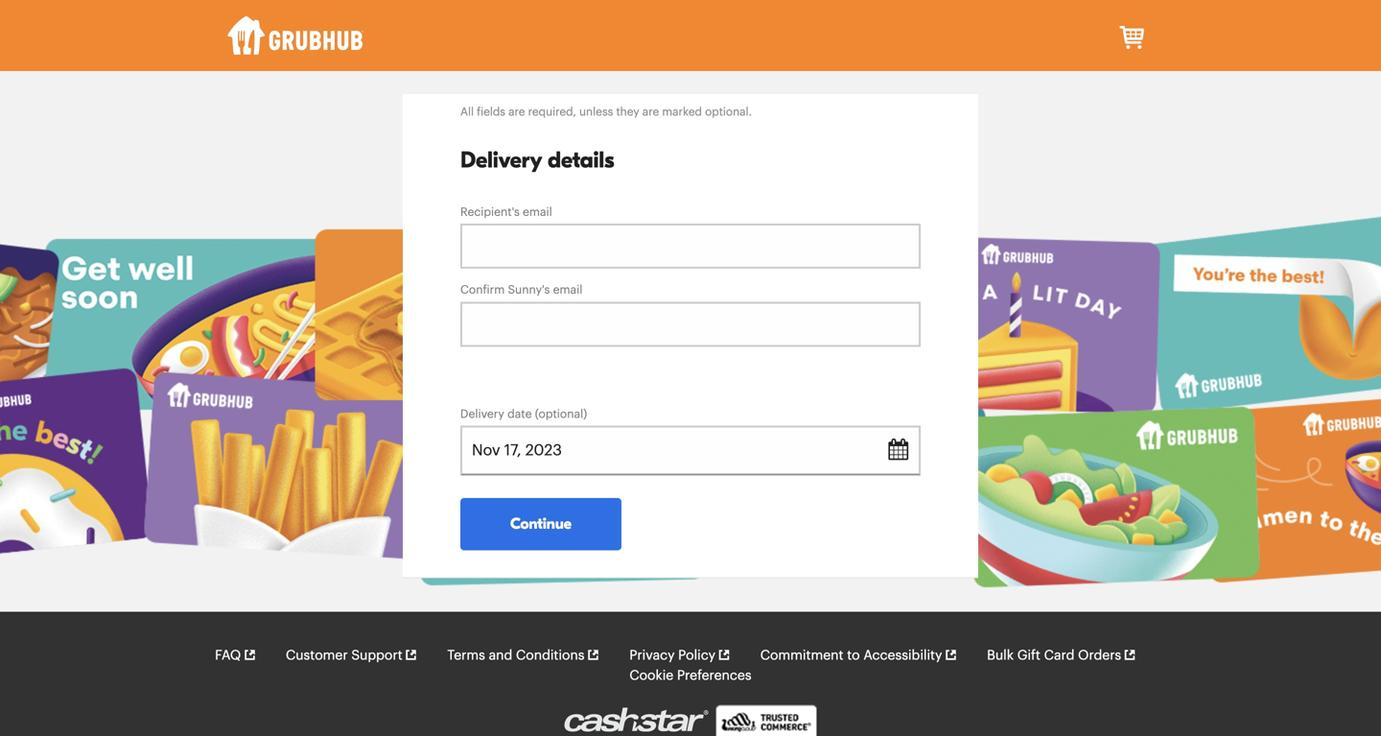 Task type: describe. For each thing, give the bounding box(es) containing it.
they
[[617, 107, 640, 118]]

inset image
[[888, 436, 910, 460]]

bulk gift card orders
[[988, 649, 1122, 662]]

customer
[[286, 649, 348, 662]]

commitment to accessibility link
[[761, 645, 958, 665]]

confirm
[[461, 284, 505, 296]]

recipient's email
[[461, 206, 553, 218]]

fields
[[477, 107, 506, 118]]

1 horizontal spatial email
[[553, 284, 583, 296]]

cashstar, a blackhawk network business image
[[565, 708, 709, 736]]

terms
[[448, 649, 486, 662]]

details
[[548, 147, 615, 173]]

Recipient's email email field
[[461, 224, 921, 269]]

required,
[[528, 107, 577, 118]]

1 are from the left
[[509, 107, 525, 118]]

commitment
[[761, 649, 844, 662]]

cashstar, a blackhawk network business link
[[565, 708, 716, 736]]

2 are from the left
[[643, 107, 660, 118]]

commitment to accessibility
[[761, 649, 943, 662]]

(optional)
[[535, 408, 587, 420]]

go to cart page image
[[1118, 22, 1149, 53]]

delivery for delivery date (optional)
[[461, 408, 505, 420]]

cookie preferences
[[630, 669, 752, 682]]

Confirm Sunny's email email field
[[461, 302, 921, 347]]

orders
[[1079, 649, 1122, 662]]

bulk gift card orders link
[[988, 645, 1137, 665]]

optional.
[[705, 107, 752, 118]]

customer support link
[[286, 645, 418, 665]]

bulk
[[988, 649, 1014, 662]]

to
[[848, 649, 860, 662]]

delivery for delivery details
[[461, 147, 542, 173]]

privacy policy link
[[630, 645, 731, 665]]

cookie preferences link
[[630, 665, 752, 686]]



Task type: locate. For each thing, give the bounding box(es) containing it.
0 vertical spatial email
[[523, 206, 553, 218]]

sunny's
[[508, 284, 550, 296]]

0 horizontal spatial are
[[509, 107, 525, 118]]

1 vertical spatial email
[[553, 284, 583, 296]]

email
[[523, 206, 553, 218], [553, 284, 583, 296]]

terms and conditions
[[448, 649, 585, 662]]

gift
[[1018, 649, 1041, 662]]

confirm sunny's email
[[461, 284, 583, 296]]

policy
[[679, 649, 716, 662]]

email right sunny's
[[553, 284, 583, 296]]

conditions
[[516, 649, 585, 662]]

and
[[489, 649, 513, 662]]

customer support
[[286, 649, 403, 662]]

1 delivery from the top
[[461, 147, 542, 173]]

email right recipient's
[[523, 206, 553, 218]]

marked
[[663, 107, 702, 118]]

0 horizontal spatial email
[[523, 206, 553, 218]]

recipient's
[[461, 206, 520, 218]]

are right they
[[643, 107, 660, 118]]

date
[[508, 408, 532, 420]]

this site is protected by trustwave's trusted commerce program image
[[716, 705, 817, 736]]

accessibility
[[864, 649, 943, 662]]

card
[[1045, 649, 1075, 662]]

privacy
[[630, 649, 675, 662]]

continue
[[511, 515, 572, 533]]

faq link
[[215, 645, 257, 665]]

delivery date (optional)
[[461, 408, 587, 420]]

support
[[352, 649, 403, 662]]

1 vertical spatial delivery
[[461, 408, 505, 420]]

all
[[461, 107, 474, 118]]

delivery details
[[461, 147, 615, 173]]

unless
[[580, 107, 614, 118]]

cookie
[[630, 669, 674, 682]]

are right fields
[[509, 107, 525, 118]]

preferences
[[677, 669, 752, 682]]

all fields are required, unless they are marked optional.
[[461, 107, 752, 118]]

Delivery date (optional) text field
[[461, 426, 921, 476]]

delivery left date
[[461, 408, 505, 420]]

are
[[509, 107, 525, 118], [643, 107, 660, 118]]

0 vertical spatial delivery
[[461, 147, 542, 173]]

delivery
[[461, 147, 542, 173], [461, 408, 505, 420]]

delivery down fields
[[461, 147, 542, 173]]

2 delivery from the top
[[461, 408, 505, 420]]

continue button
[[461, 498, 622, 550]]

grubhub image
[[227, 16, 364, 55]]

privacy policy
[[630, 649, 716, 662]]

faq
[[215, 649, 241, 662]]

terms and conditions link
[[448, 645, 600, 665]]

1 horizontal spatial are
[[643, 107, 660, 118]]



Task type: vqa. For each thing, say whether or not it's contained in the screenshot.
Delivery date (optional) Text Box on the bottom
yes



